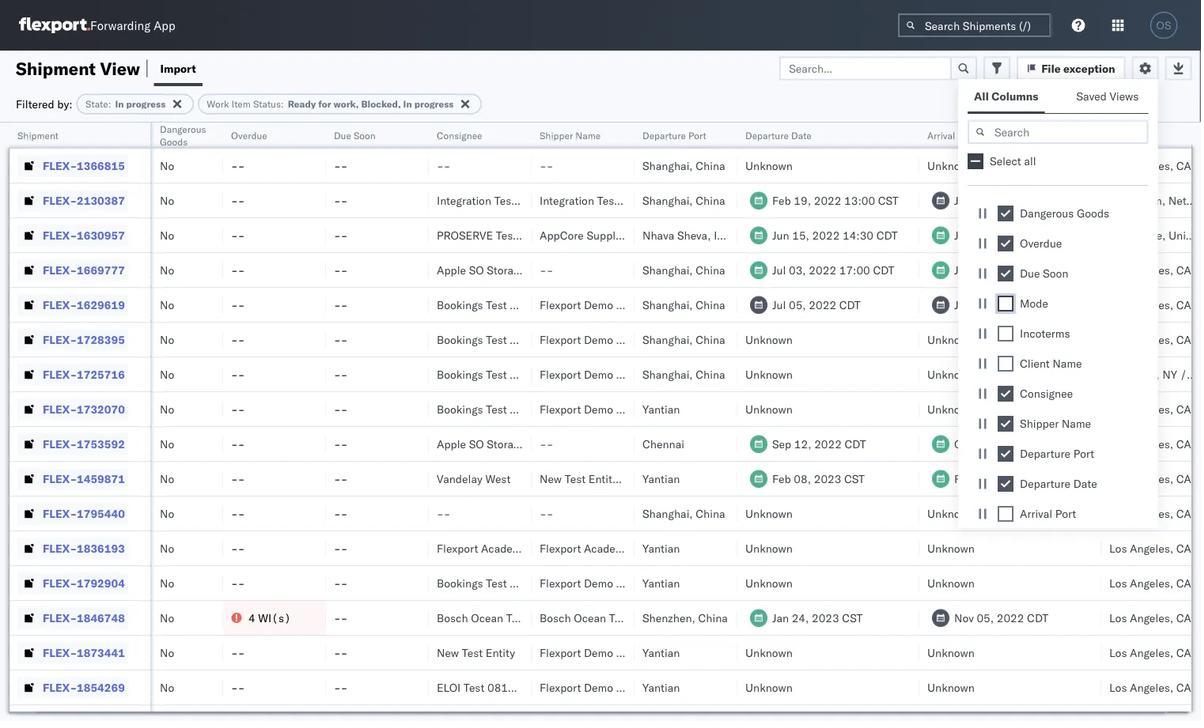 Task type: describe. For each thing, give the bounding box(es) containing it.
ca for flex-1873441
[[1177, 646, 1192, 660]]

bookings test consignee for flex-1629619
[[437, 298, 563, 312]]

flex-1795440
[[43, 507, 125, 521]]

flex-1732070 button
[[17, 399, 128, 421]]

1 : from the left
[[108, 98, 111, 110]]

1 in from the left
[[115, 98, 124, 110]]

flex-1630957
[[43, 228, 125, 242]]

1669777
[[77, 263, 125, 277]]

flex-1629619 button
[[17, 294, 128, 316]]

consignee for 1792904
[[510, 577, 563, 590]]

departure inside button
[[746, 129, 789, 141]]

flex-1795440 button
[[17, 503, 128, 525]]

no for flex-1669777
[[160, 263, 174, 277]]

goods inside button
[[160, 136, 188, 148]]

Search text field
[[968, 120, 1149, 144]]

2 ocean from the left
[[574, 611, 606, 625]]

yantian for 1873441
[[643, 646, 680, 660]]

24, for jan 24, 2023 cst
[[792, 611, 809, 625]]

los for flex-1753592
[[1110, 437, 1127, 451]]

saved
[[1077, 89, 1107, 103]]

1629619
[[77, 298, 125, 312]]

03,
[[789, 263, 806, 277]]

all columns button
[[968, 82, 1045, 113]]

12,
[[795, 437, 812, 451]]

angeles, for flex-1854269
[[1130, 681, 1174, 695]]

2
[[621, 472, 628, 486]]

felixstowe,
[[1110, 228, 1166, 242]]

13,
[[971, 298, 988, 312]]

new for new test entity 2
[[540, 472, 562, 486]]

0 vertical spatial due soon
[[334, 129, 376, 141]]

import button
[[154, 51, 202, 86]]

los angeles, ca for flex-1846748
[[1110, 611, 1192, 625]]

flexport for flex-1728395
[[540, 333, 581, 347]]

jul for jul 05, 2022 cdt
[[773, 298, 786, 312]]

0 vertical spatial due
[[334, 129, 351, 141]]

1873441
[[77, 646, 125, 660]]

flexport demo shipper co. for flex-1725716
[[540, 368, 674, 382]]

work,
[[334, 98, 359, 110]]

angeles, for flex-1753592
[[1130, 437, 1174, 451]]

1 progress from the left
[[126, 98, 166, 110]]

yantian for 1792904
[[643, 577, 680, 590]]

1 horizontal spatial due
[[1020, 267, 1040, 281]]

co. for flex-1873441
[[658, 646, 674, 660]]

departure port button
[[635, 126, 722, 142]]

flex- for 1629619
[[43, 298, 77, 312]]

4 resize handle column header from the left
[[410, 123, 429, 722]]

shipment view
[[16, 57, 140, 79]]

(us)
[[530, 542, 559, 556]]

shipment for shipment
[[17, 129, 59, 141]]

jan 24, 2023 cst
[[773, 611, 863, 625]]

ca for flex-1629619
[[1177, 298, 1192, 312]]

academy for (us)
[[481, 542, 527, 556]]

2 bosch from the left
[[540, 611, 571, 625]]

flex-1836193
[[43, 542, 125, 556]]

arrival date
[[928, 129, 978, 141]]

2022 for jul 03, 2022 17:00 cdt
[[809, 263, 837, 277]]

jun for jun 16, 2022 cdt
[[955, 228, 972, 242]]

los angeles, ca for flex-1836193
[[1110, 542, 1192, 556]]

flex-1846748 button
[[17, 607, 128, 630]]

work item status : ready for work, blocked, in progress
[[207, 98, 454, 110]]

resize handle column header for dangerous goods
[[204, 123, 223, 722]]

yantian for 1732070
[[643, 402, 680, 416]]

co. for flex-1792904
[[658, 577, 674, 590]]

los angeles, ca for flex-1732070
[[1110, 402, 1192, 416]]

use) for shanghai, china
[[579, 263, 607, 277]]

cdt for jun 16, 2022 cdt
[[1025, 228, 1046, 242]]

1 horizontal spatial shipper name
[[1020, 417, 1092, 431]]

no for flex-1732070
[[160, 402, 174, 416]]

nhava sheva, india
[[643, 228, 739, 242]]

flex-1846748
[[43, 611, 125, 625]]

name inside button
[[576, 129, 601, 141]]

ca for flex-1728395
[[1177, 333, 1192, 347]]

cdt right 17:00
[[873, 263, 895, 277]]

1 vertical spatial name
[[1053, 357, 1082, 371]]

cdt for nov 05, 2022 cdt
[[1027, 611, 1049, 625]]

test for flex-1873441
[[462, 646, 483, 660]]

yantian for 1459871
[[643, 472, 680, 486]]

cst for jan 24, 2023 cst
[[842, 611, 863, 625]]

2 in from the left
[[403, 98, 412, 110]]

bookings test consignee for flex-1725716
[[437, 368, 563, 382]]

ca for flex-1836193
[[1177, 542, 1192, 556]]

ca for flex-1669777
[[1177, 263, 1192, 277]]

shipper inside button
[[540, 129, 573, 141]]

1836193
[[77, 542, 125, 556]]

consignee for 1629619
[[510, 298, 563, 312]]

0 vertical spatial overdue
[[231, 129, 267, 141]]

ca for flex-1846748
[[1177, 611, 1192, 625]]

eloi
[[437, 681, 461, 695]]

flex-1792904
[[43, 577, 125, 590]]

no for flex-1854269
[[160, 681, 174, 695]]

work
[[207, 98, 229, 110]]

1630957
[[77, 228, 125, 242]]

los for flex-1728395
[[1110, 333, 1127, 347]]

1792904
[[77, 577, 125, 590]]

west
[[486, 472, 511, 486]]

flex-1725716 button
[[17, 364, 128, 386]]

flexport. image
[[19, 17, 90, 33]]

22:30
[[1025, 194, 1055, 207]]

so for chennai
[[469, 437, 484, 451]]

chennai
[[643, 437, 685, 451]]

departure inside 'button'
[[643, 129, 686, 141]]

flex-1725716
[[43, 368, 125, 382]]

flex-1669777
[[43, 263, 125, 277]]

1732070
[[77, 402, 125, 416]]

jun 16, 2022 cdt
[[955, 228, 1046, 242]]

bookings for 1732070
[[437, 402, 483, 416]]

ne
[[1190, 368, 1202, 382]]

1795440
[[77, 507, 125, 521]]

no for flex-1459871
[[160, 472, 174, 486]]

2023 for jan 24, 2023 cst
[[812, 611, 840, 625]]

2 horizontal spatial date
[[1074, 477, 1098, 491]]

co. for flex-1854269
[[658, 681, 674, 695]]

flexport demo shipper co. for flex-1728395
[[540, 333, 674, 347]]

saved views button
[[1070, 82, 1149, 113]]

test for flex-1732070
[[486, 402, 507, 416]]

forwarding app
[[90, 18, 175, 33]]

by:
[[57, 97, 73, 111]]

demo for flex-1854269
[[584, 681, 613, 695]]

2023 for feb 08, 2023 cst
[[814, 472, 842, 486]]

sheva,
[[677, 228, 711, 242]]

flex-1753592 button
[[17, 433, 128, 456]]

angeles, for flex-1459871
[[1130, 472, 1174, 486]]

flex-1728395 button
[[17, 329, 128, 351]]

yantian for 1854269
[[643, 681, 680, 695]]

item
[[232, 98, 251, 110]]

appcore
[[540, 228, 584, 242]]

flexport for flex-1725716
[[540, 368, 581, 382]]

status
[[253, 98, 281, 110]]

shanghai, for 1728395
[[643, 333, 693, 347]]

17:00
[[840, 263, 870, 277]]

13:00
[[845, 194, 876, 207]]

nov
[[955, 611, 974, 625]]

cdt for sep 12, 2022 cdt
[[845, 437, 866, 451]]

new for new test entity
[[437, 646, 459, 660]]

shanghai, for 1725716
[[643, 368, 693, 382]]

client
[[1020, 357, 1050, 371]]

flex-1669777 button
[[17, 259, 128, 281]]

demo for flex-1728395
[[584, 333, 613, 347]]

ready
[[288, 98, 316, 110]]

resize handle column header for arrival date
[[1083, 123, 1102, 722]]

mode
[[1020, 297, 1049, 311]]

vandelay west
[[437, 472, 511, 486]]

bookings test consignee for flex-1728395
[[437, 333, 563, 347]]

no for flex-1725716
[[160, 368, 174, 382]]

proserve test account
[[437, 228, 562, 242]]

2022 for jun 15, 2022 14:30 cdt
[[813, 228, 840, 242]]

not for shanghai, china
[[554, 263, 576, 277]]

dangerous goods inside dangerous goods button
[[160, 123, 206, 148]]

los angeles, ca for flex-1728395
[[1110, 333, 1192, 347]]

test for flex-1854269
[[464, 681, 485, 695]]

1728395
[[77, 333, 125, 347]]

china for 1629619
[[696, 298, 726, 312]]

china for 1725716
[[696, 368, 726, 382]]

sep 12, 2022 cdt
[[773, 437, 866, 451]]

all
[[1025, 154, 1037, 168]]

flexport for flex-1792904
[[540, 577, 581, 590]]

1846748
[[77, 611, 125, 625]]

angeles, for flex-1629619
[[1130, 298, 1174, 312]]

flex-1792904 button
[[17, 573, 128, 595]]

nov 05, 2022 cdt
[[955, 611, 1049, 625]]

los angeles, ca for flex-1366815
[[1110, 159, 1192, 173]]

shenzhen, china
[[643, 611, 728, 625]]

jan 24, 2023 22:30 cst
[[955, 194, 1079, 207]]

28,
[[976, 472, 993, 486]]

view
[[100, 57, 140, 79]]

app
[[154, 18, 175, 33]]

new york, ny / ne
[[1110, 368, 1202, 382]]

cdt for oct 10, 2022 cdt
[[1026, 437, 1047, 451]]

flexport for flex-1836193
[[540, 542, 581, 556]]

co. for flex-1728395
[[658, 333, 674, 347]]

08,
[[794, 472, 811, 486]]

departure date button
[[738, 126, 904, 142]]

1 vertical spatial goods
[[1077, 207, 1110, 220]]

3 resize handle column header from the left
[[307, 123, 326, 722]]

port inside departure port 'button'
[[689, 129, 707, 141]]

flex-1854269
[[43, 681, 125, 695]]

flex- for 1795440
[[43, 507, 77, 521]]

1 bosch from the left
[[437, 611, 468, 625]]

date for arrival date "button" on the top right
[[958, 129, 978, 141]]

flex-1459871 button
[[17, 468, 128, 490]]

19,
[[794, 194, 811, 207]]

cdt for jul 13, 2022 cdt
[[1022, 298, 1043, 312]]

jul 15, 2023 cdt
[[955, 263, 1043, 277]]

flexport for flex-1873441
[[540, 646, 581, 660]]

arrival for arrival date
[[928, 129, 956, 141]]

final
[[1110, 129, 1131, 141]]

2 : from the left
[[281, 98, 284, 110]]

feb 08, 2023 cst
[[773, 472, 865, 486]]

entity for new test entity 2
[[589, 472, 618, 486]]

no for flex-1366815
[[160, 159, 174, 173]]

1 horizontal spatial dangerous goods
[[1020, 207, 1110, 220]]

flex- for 1725716
[[43, 368, 77, 382]]

flex- for 1630957
[[43, 228, 77, 242]]

demo for flex-1732070
[[584, 402, 613, 416]]



Task type: vqa. For each thing, say whether or not it's contained in the screenshot.


Task type: locate. For each thing, give the bounding box(es) containing it.
jul 03, 2022 17:00 cdt
[[773, 263, 895, 277]]

0 vertical spatial use)
[[579, 263, 607, 277]]

2 co. from the top
[[658, 333, 674, 347]]

1 horizontal spatial jan
[[955, 194, 971, 207]]

flex- down the 'flex-1630957' button
[[43, 263, 77, 277]]

in right state
[[115, 98, 124, 110]]

1 horizontal spatial progress
[[415, 98, 454, 110]]

1 los angeles, ca from the top
[[1110, 159, 1192, 173]]

2 vertical spatial name
[[1062, 417, 1092, 431]]

2 no from the top
[[160, 194, 174, 207]]

1 horizontal spatial new
[[540, 472, 562, 486]]

0 vertical spatial 05,
[[789, 298, 806, 312]]

angeles, for flex-1669777
[[1130, 263, 1174, 277]]

angeles,
[[1130, 159, 1174, 173], [1130, 263, 1174, 277], [1130, 298, 1174, 312], [1130, 333, 1174, 347], [1130, 402, 1174, 416], [1130, 437, 1174, 451], [1130, 472, 1174, 486], [1130, 507, 1174, 521], [1130, 542, 1174, 556], [1130, 577, 1174, 590], [1130, 611, 1174, 625], [1130, 646, 1174, 660], [1130, 681, 1174, 695]]

academy right inc. at the bottom of page
[[584, 542, 630, 556]]

arrival port
[[1020, 507, 1077, 521]]

flex- down flex-1725716 button
[[43, 402, 77, 416]]

5 bookings test consignee from the top
[[437, 577, 563, 590]]

13 los from the top
[[1110, 681, 1127, 695]]

sep
[[773, 437, 792, 451]]

consignee inside button
[[437, 129, 482, 141]]

shipper for flex-1629619
[[616, 298, 655, 312]]

oct
[[955, 437, 973, 451]]

4
[[249, 611, 255, 625]]

1 horizontal spatial goods
[[1077, 207, 1110, 220]]

1 vertical spatial soon
[[1043, 267, 1069, 281]]

china for 1795440
[[696, 507, 726, 521]]

05, right nov at the right bottom
[[977, 611, 994, 625]]

due down 'work,'
[[334, 129, 351, 141]]

0 vertical spatial arrival
[[928, 129, 956, 141]]

nhava
[[643, 228, 675, 242]]

shipper for flex-1792904
[[616, 577, 655, 590]]

1 horizontal spatial date
[[958, 129, 978, 141]]

1 vertical spatial overdue
[[1020, 237, 1062, 251]]

ocean up "new test entity"
[[471, 611, 504, 625]]

consignee for 1728395
[[510, 333, 563, 347]]

2023 for jan 24, 2023 22:30 cst
[[994, 194, 1022, 207]]

2022 right 13,
[[991, 298, 1019, 312]]

ca for flex-1854269
[[1177, 681, 1192, 695]]

0 vertical spatial not
[[554, 263, 576, 277]]

15, for jul
[[971, 263, 988, 277]]

proserve
[[437, 228, 493, 242]]

0 vertical spatial name
[[576, 129, 601, 141]]

1 vertical spatial apple so storage (do not use)
[[437, 437, 607, 451]]

overdue down item
[[231, 129, 267, 141]]

flex- down flex-1366815 button
[[43, 194, 77, 207]]

angeles, for flex-1366815
[[1130, 159, 1174, 173]]

2130387
[[77, 194, 125, 207]]

appcore supply ltd
[[540, 228, 640, 242]]

ltd.
[[663, 542, 682, 556]]

flexport demo shipper co. for flex-1854269
[[540, 681, 674, 695]]

15 flex- from the top
[[43, 646, 77, 660]]

cdt up feb 08, 2023 cst
[[845, 437, 866, 451]]

9 flex- from the top
[[43, 437, 77, 451]]

soon up "mode"
[[1043, 267, 1069, 281]]

: down "view"
[[108, 98, 111, 110]]

port inside final port button
[[1133, 129, 1151, 141]]

-
[[231, 159, 238, 173], [238, 159, 245, 173], [334, 159, 341, 173], [341, 159, 348, 173], [437, 159, 444, 173], [444, 159, 451, 173], [540, 159, 547, 173], [547, 159, 554, 173], [231, 194, 238, 207], [238, 194, 245, 207], [334, 194, 341, 207], [341, 194, 348, 207], [231, 228, 238, 242], [238, 228, 245, 242], [334, 228, 341, 242], [341, 228, 348, 242], [231, 263, 238, 277], [238, 263, 245, 277], [334, 263, 341, 277], [341, 263, 348, 277], [540, 263, 547, 277], [547, 263, 554, 277], [231, 298, 238, 312], [238, 298, 245, 312], [334, 298, 341, 312], [341, 298, 348, 312], [231, 333, 238, 347], [238, 333, 245, 347], [334, 333, 341, 347], [341, 333, 348, 347], [231, 368, 238, 382], [238, 368, 245, 382], [334, 368, 341, 382], [341, 368, 348, 382], [231, 402, 238, 416], [238, 402, 245, 416], [334, 402, 341, 416], [341, 402, 348, 416], [231, 437, 238, 451], [238, 437, 245, 451], [334, 437, 341, 451], [341, 437, 348, 451], [540, 437, 547, 451], [547, 437, 554, 451], [231, 472, 238, 486], [238, 472, 245, 486], [334, 472, 341, 486], [341, 472, 348, 486], [231, 507, 238, 521], [238, 507, 245, 521], [334, 507, 341, 521], [341, 507, 348, 521], [437, 507, 444, 521], [444, 507, 451, 521], [540, 507, 547, 521], [547, 507, 554, 521], [231, 542, 238, 556], [238, 542, 245, 556], [334, 542, 341, 556], [341, 542, 348, 556], [231, 577, 238, 590], [238, 577, 245, 590], [334, 577, 341, 590], [341, 577, 348, 590], [334, 611, 341, 625], [341, 611, 348, 625], [231, 646, 238, 660], [238, 646, 245, 660], [334, 646, 341, 660], [341, 646, 348, 660], [231, 681, 238, 695], [238, 681, 245, 695], [334, 681, 341, 695], [341, 681, 348, 695]]

1 bookings from the top
[[437, 298, 483, 312]]

9 ca from the top
[[1177, 542, 1192, 556]]

4 wi(s)
[[249, 611, 291, 625]]

no for flex-1846748
[[160, 611, 174, 625]]

los angeles, ca for flex-1753592
[[1110, 437, 1192, 451]]

1 horizontal spatial bosch ocean test
[[540, 611, 630, 625]]

7 demo from the top
[[584, 681, 613, 695]]

feb left 19,
[[773, 194, 791, 207]]

1 horizontal spatial overdue
[[1020, 237, 1062, 251]]

progress
[[126, 98, 166, 110], [415, 98, 454, 110]]

1 resize handle column header from the left
[[131, 123, 150, 722]]

angeles, for flex-1795440
[[1130, 507, 1174, 521]]

1 bookings test consignee from the top
[[437, 298, 563, 312]]

shipper for flex-1725716
[[616, 368, 655, 382]]

departure date inside button
[[746, 129, 812, 141]]

1 horizontal spatial departure date
[[1020, 477, 1098, 491]]

0 horizontal spatial :
[[108, 98, 111, 110]]

columns
[[992, 89, 1039, 103]]

1 horizontal spatial arrival
[[1020, 507, 1053, 521]]

new
[[1110, 368, 1132, 382], [540, 472, 562, 486], [437, 646, 459, 660]]

shipper
[[540, 129, 573, 141], [616, 298, 655, 312], [616, 333, 655, 347], [616, 368, 655, 382], [616, 402, 655, 416], [1020, 417, 1059, 431], [616, 577, 655, 590], [616, 646, 655, 660], [616, 681, 655, 695]]

date inside arrival date "button"
[[958, 129, 978, 141]]

1 horizontal spatial 24,
[[974, 194, 991, 207]]

4 co. from the top
[[658, 402, 674, 416]]

feb left 08,
[[773, 472, 791, 486]]

no right 1836193
[[160, 542, 174, 556]]

cdt right the 14:30
[[877, 228, 898, 242]]

storage up west
[[487, 437, 525, 451]]

0 vertical spatial storage
[[487, 263, 525, 277]]

yantian for 1836193
[[643, 542, 680, 556]]

jul for jul 03, 2022 17:00 cdt
[[773, 263, 786, 277]]

date down all
[[958, 129, 978, 141]]

cst for feb 08, 2023 cst
[[845, 472, 865, 486]]

0 vertical spatial 24,
[[974, 194, 991, 207]]

china for 2130387
[[696, 194, 726, 207]]

2022
[[814, 194, 842, 207], [813, 228, 840, 242], [995, 228, 1022, 242], [809, 263, 837, 277], [809, 298, 837, 312], [991, 298, 1019, 312], [815, 437, 842, 451], [996, 437, 1023, 451], [997, 611, 1025, 625]]

24,
[[974, 194, 991, 207], [792, 611, 809, 625]]

--
[[231, 159, 245, 173], [334, 159, 348, 173], [437, 159, 451, 173], [540, 159, 554, 173], [231, 194, 245, 207], [334, 194, 348, 207], [231, 228, 245, 242], [334, 228, 348, 242], [231, 263, 245, 277], [334, 263, 348, 277], [540, 263, 554, 277], [231, 298, 245, 312], [334, 298, 348, 312], [231, 333, 245, 347], [334, 333, 348, 347], [231, 368, 245, 382], [334, 368, 348, 382], [231, 402, 245, 416], [334, 402, 348, 416], [231, 437, 245, 451], [334, 437, 348, 451], [540, 437, 554, 451], [231, 472, 245, 486], [334, 472, 348, 486], [231, 507, 245, 521], [334, 507, 348, 521], [437, 507, 451, 521], [540, 507, 554, 521], [231, 542, 245, 556], [334, 542, 348, 556], [231, 577, 245, 590], [334, 577, 348, 590], [334, 611, 348, 625], [231, 646, 245, 660], [334, 646, 348, 660], [231, 681, 245, 695], [334, 681, 348, 695]]

13 flex- from the top
[[43, 577, 77, 590]]

1 horizontal spatial :
[[281, 98, 284, 110]]

1 flex- from the top
[[43, 159, 77, 173]]

feb 19, 2022 13:00 cst
[[773, 194, 899, 207]]

1366815
[[77, 159, 125, 173]]

1 vertical spatial departure date
[[1020, 477, 1098, 491]]

9 angeles, from the top
[[1130, 542, 1174, 556]]

1 horizontal spatial entity
[[589, 472, 618, 486]]

1 co. from the top
[[658, 298, 674, 312]]

1 vertical spatial (do
[[528, 437, 551, 451]]

5 bookings from the top
[[437, 577, 483, 590]]

3 demo from the top
[[584, 368, 613, 382]]

test for flex-1725716
[[486, 368, 507, 382]]

0 vertical spatial dangerous goods
[[160, 123, 206, 148]]

0 horizontal spatial due
[[334, 129, 351, 141]]

shipper for flex-1873441
[[616, 646, 655, 660]]

resize handle column header for shipment
[[131, 123, 150, 722]]

1 horizontal spatial dangerous
[[1020, 207, 1074, 220]]

11 los angeles, ca from the top
[[1110, 611, 1192, 625]]

12 angeles, from the top
[[1130, 646, 1174, 660]]

flex- down flex-1629619 button
[[43, 333, 77, 347]]

flex- down flex-1836193 button
[[43, 577, 77, 590]]

new up eloi
[[437, 646, 459, 660]]

academy for (sz)
[[584, 542, 630, 556]]

2 jun from the left
[[955, 228, 972, 242]]

0 vertical spatial goods
[[160, 136, 188, 148]]

(do up new test entity 2
[[528, 437, 551, 451]]

0 horizontal spatial due soon
[[334, 129, 376, 141]]

None checkbox
[[968, 154, 984, 169], [998, 236, 1014, 252], [998, 296, 1014, 312], [998, 386, 1014, 402], [998, 446, 1014, 462], [998, 507, 1014, 522], [968, 154, 984, 169], [998, 236, 1014, 252], [998, 296, 1014, 312], [998, 386, 1014, 402], [998, 446, 1014, 462], [998, 507, 1014, 522]]

progress up 'consignee' button
[[415, 98, 454, 110]]

12 los from the top
[[1110, 646, 1127, 660]]

departure date up "arrival port"
[[1020, 477, 1098, 491]]

cdt up incoterms
[[1022, 298, 1043, 312]]

2 resize handle column header from the left
[[204, 123, 223, 722]]

0 vertical spatial departure port
[[643, 129, 707, 141]]

entity left 2
[[589, 472, 618, 486]]

flex- down flex-1669777 button
[[43, 298, 77, 312]]

flex-1366815 button
[[17, 155, 128, 177]]

flex-
[[43, 159, 77, 173], [43, 194, 77, 207], [43, 228, 77, 242], [43, 263, 77, 277], [43, 298, 77, 312], [43, 333, 77, 347], [43, 368, 77, 382], [43, 402, 77, 416], [43, 437, 77, 451], [43, 472, 77, 486], [43, 507, 77, 521], [43, 542, 77, 556], [43, 577, 77, 590], [43, 611, 77, 625], [43, 646, 77, 660], [43, 681, 77, 695]]

0 vertical spatial dangerous
[[160, 123, 206, 135]]

2 bookings test consignee from the top
[[437, 333, 563, 347]]

filtered
[[16, 97, 54, 111]]

no down dangerous goods button
[[160, 159, 174, 173]]

12 no from the top
[[160, 542, 174, 556]]

jul 05, 2022 cdt
[[773, 298, 861, 312]]

2022 right 03,
[[809, 263, 837, 277]]

account
[[520, 228, 562, 242]]

bookings test consignee for flex-1792904
[[437, 577, 563, 590]]

arrival inside "button"
[[928, 129, 956, 141]]

cdt down 17:00
[[840, 298, 861, 312]]

0 horizontal spatial departure port
[[643, 129, 707, 141]]

1 vertical spatial 24,
[[792, 611, 809, 625]]

0 horizontal spatial dangerous goods
[[160, 123, 206, 148]]

shipper name button
[[532, 126, 619, 142]]

jan
[[955, 194, 971, 207], [773, 611, 789, 625]]

7 shanghai, china from the top
[[643, 507, 726, 521]]

flexport demo shipper co. for flex-1629619
[[540, 298, 674, 312]]

13 ca from the top
[[1177, 681, 1192, 695]]

los for flex-1854269
[[1110, 681, 1127, 695]]

1725716
[[77, 368, 125, 382]]

0 vertical spatial shipper name
[[540, 129, 601, 141]]

4 shanghai, from the top
[[643, 298, 693, 312]]

1 vertical spatial due
[[1020, 267, 1040, 281]]

storage down proserve test account
[[487, 263, 525, 277]]

7 ca from the top
[[1177, 472, 1192, 486]]

3 shanghai, china from the top
[[643, 263, 726, 277]]

shipment up by:
[[16, 57, 96, 79]]

no right 1629619
[[160, 298, 174, 312]]

0 horizontal spatial date
[[791, 129, 812, 141]]

7 no from the top
[[160, 368, 174, 382]]

0 horizontal spatial bosch
[[437, 611, 468, 625]]

no right 1728395
[[160, 333, 174, 347]]

6 demo from the top
[[584, 646, 613, 660]]

flex- down 'flex-1753592' button
[[43, 472, 77, 486]]

flex-1873441 button
[[17, 642, 128, 664]]

in
[[115, 98, 124, 110], [403, 98, 412, 110]]

due soon up "mode"
[[1020, 267, 1069, 281]]

1 horizontal spatial soon
[[1043, 267, 1069, 281]]

co. for flex-1725716
[[658, 368, 674, 382]]

flex- for 1669777
[[43, 263, 77, 277]]

2 apple from the top
[[437, 437, 466, 451]]

(do for shanghai, china
[[528, 263, 551, 277]]

1 horizontal spatial departure port
[[1020, 447, 1095, 461]]

13 no from the top
[[160, 577, 174, 590]]

0 vertical spatial departure date
[[746, 129, 812, 141]]

dangerous inside button
[[160, 123, 206, 135]]

no right 1630957
[[160, 228, 174, 242]]

no for flex-1728395
[[160, 333, 174, 347]]

shenzhen,
[[643, 611, 696, 625]]

05, for jul
[[789, 298, 806, 312]]

blocked,
[[361, 98, 401, 110]]

1 vertical spatial dangerous
[[1020, 207, 1074, 220]]

1753592
[[77, 437, 125, 451]]

1 shanghai, from the top
[[643, 159, 693, 173]]

2 vertical spatial new
[[437, 646, 459, 660]]

no for flex-1792904
[[160, 577, 174, 590]]

1 vertical spatial apple
[[437, 437, 466, 451]]

0 horizontal spatial departure date
[[746, 129, 812, 141]]

flex- for 1836193
[[43, 542, 77, 556]]

jan for jan 24, 2023 cst
[[773, 611, 789, 625]]

jun left the 16,
[[955, 228, 972, 242]]

2 los from the top
[[1110, 263, 1127, 277]]

0 horizontal spatial new
[[437, 646, 459, 660]]

15, up 13,
[[971, 263, 988, 277]]

feb for feb 19, 2022 13:00 cst
[[773, 194, 791, 207]]

0 horizontal spatial bosch ocean test
[[437, 611, 527, 625]]

1 vertical spatial shipper name
[[1020, 417, 1092, 431]]

flex- for 1753592
[[43, 437, 77, 451]]

los angeles, ca for flex-1459871
[[1110, 472, 1192, 486]]

flex- for 1846748
[[43, 611, 77, 625]]

4 flexport demo shipper co. from the top
[[540, 402, 674, 416]]

no for flex-1836193
[[160, 542, 174, 556]]

2 bosch ocean test from the left
[[540, 611, 630, 625]]

7 shanghai, from the top
[[643, 507, 693, 521]]

2022 down jul 03, 2022 17:00 cdt
[[809, 298, 837, 312]]

12 flex- from the top
[[43, 542, 77, 556]]

los for flex-1873441
[[1110, 646, 1127, 660]]

None checkbox
[[998, 206, 1014, 222], [998, 266, 1014, 282], [998, 326, 1014, 342], [998, 356, 1014, 372], [998, 416, 1014, 432], [998, 476, 1014, 492], [998, 206, 1014, 222], [998, 266, 1014, 282], [998, 326, 1014, 342], [998, 356, 1014, 372], [998, 416, 1014, 432], [998, 476, 1014, 492]]

use) up new test entity 2
[[579, 437, 607, 451]]

ltd
[[624, 228, 640, 242]]

2022 right 12,
[[815, 437, 842, 451]]

10,
[[975, 437, 993, 451]]

dangerous down import button
[[160, 123, 206, 135]]

resize handle column header
[[131, 123, 150, 722], [204, 123, 223, 722], [307, 123, 326, 722], [410, 123, 429, 722], [513, 123, 532, 722], [616, 123, 635, 722], [719, 123, 738, 722], [901, 123, 920, 722], [1083, 123, 1102, 722], [1186, 123, 1202, 722]]

1 ocean from the left
[[471, 611, 504, 625]]

bookings for 1725716
[[437, 368, 483, 382]]

angeles, for flex-1836193
[[1130, 542, 1174, 556]]

5 shanghai, china from the top
[[643, 333, 726, 347]]

13 los angeles, ca from the top
[[1110, 681, 1192, 695]]

bosch down (us) at bottom
[[540, 611, 571, 625]]

2 not from the top
[[554, 437, 576, 451]]

incoterms
[[1020, 327, 1071, 341]]

2 bookings from the top
[[437, 333, 483, 347]]

1 vertical spatial due soon
[[1020, 267, 1069, 281]]

11 los from the top
[[1110, 611, 1127, 625]]

shipment inside shipment button
[[17, 129, 59, 141]]

0 horizontal spatial 24,
[[792, 611, 809, 625]]

3 flexport demo shipper co. from the top
[[540, 368, 674, 382]]

2 (do from the top
[[528, 437, 551, 451]]

demo
[[584, 298, 613, 312], [584, 333, 613, 347], [584, 368, 613, 382], [584, 402, 613, 416], [584, 577, 613, 590], [584, 646, 613, 660], [584, 681, 613, 695]]

flex- down the 'flex-1792904' button
[[43, 611, 77, 625]]

apple so storage (do not use) up west
[[437, 437, 607, 451]]

2 angeles, from the top
[[1130, 263, 1174, 277]]

0 vertical spatial shipment
[[16, 57, 96, 79]]

1 shanghai, china from the top
[[643, 159, 726, 173]]

dangerous goods down all
[[1020, 207, 1110, 220]]

shanghai, china for 2130387
[[643, 194, 726, 207]]

cdt up "mode"
[[1022, 263, 1043, 277]]

file exception button
[[1017, 57, 1126, 80], [1017, 57, 1126, 80]]

4 angeles, from the top
[[1130, 333, 1174, 347]]

filtered by:
[[16, 97, 73, 111]]

departure
[[643, 129, 686, 141], [746, 129, 789, 141], [1020, 447, 1071, 461], [1020, 477, 1071, 491]]

4 shanghai, china from the top
[[643, 298, 726, 312]]

los for flex-1846748
[[1110, 611, 1127, 625]]

no right 1459871
[[160, 472, 174, 486]]

bosch up "new test entity"
[[437, 611, 468, 625]]

co. for flex-1629619
[[658, 298, 674, 312]]

1 vertical spatial 15,
[[971, 263, 988, 277]]

flex- for 1366815
[[43, 159, 77, 173]]

los for flex-1669777
[[1110, 263, 1127, 277]]

flex-1753592
[[43, 437, 125, 451]]

new right west
[[540, 472, 562, 486]]

ca for flex-1792904
[[1177, 577, 1192, 590]]

0 horizontal spatial jun
[[773, 228, 790, 242]]

9 resize handle column header from the left
[[1083, 123, 1102, 722]]

0 horizontal spatial dangerous
[[160, 123, 206, 135]]

jul up jul 13, 2022 cdt
[[955, 263, 968, 277]]

not up new test entity 2
[[554, 437, 576, 451]]

2022 for oct 10, 2022 cdt
[[996, 437, 1023, 451]]

consignee
[[437, 129, 482, 141], [510, 298, 563, 312], [510, 333, 563, 347], [510, 368, 563, 382], [1020, 387, 1073, 401], [510, 402, 563, 416], [510, 577, 563, 590]]

12 los angeles, ca from the top
[[1110, 646, 1192, 660]]

flex- for 1732070
[[43, 402, 77, 416]]

co. for flex-1732070
[[658, 402, 674, 416]]

1 horizontal spatial 05,
[[977, 611, 994, 625]]

2 los angeles, ca from the top
[[1110, 263, 1192, 277]]

overdue down 22:30
[[1020, 237, 1062, 251]]

1 vertical spatial dangerous goods
[[1020, 207, 1110, 220]]

2 yantian from the top
[[643, 472, 680, 486]]

no right 1669777
[[160, 263, 174, 277]]

apple up 'vandelay'
[[437, 437, 466, 451]]

1 vertical spatial arrival
[[1020, 507, 1053, 521]]

angeles, for flex-1792904
[[1130, 577, 1174, 590]]

1 vertical spatial so
[[469, 437, 484, 451]]

1 vertical spatial use)
[[579, 437, 607, 451]]

jun up 03,
[[773, 228, 790, 242]]

flex- down flex-1459871 button
[[43, 507, 77, 521]]

5 yantian from the top
[[643, 646, 680, 660]]

8 ca from the top
[[1177, 507, 1192, 521]]

15, down 19,
[[793, 228, 810, 242]]

no right 1792904
[[160, 577, 174, 590]]

1 horizontal spatial due soon
[[1020, 267, 1069, 281]]

0 vertical spatial 15,
[[793, 228, 810, 242]]

flex- for 1728395
[[43, 333, 77, 347]]

entity up 081801
[[486, 646, 515, 660]]

no
[[160, 159, 174, 173], [160, 194, 174, 207], [160, 228, 174, 242], [160, 263, 174, 277], [160, 298, 174, 312], [160, 333, 174, 347], [160, 368, 174, 382], [160, 402, 174, 416], [160, 437, 174, 451], [160, 472, 174, 486], [160, 507, 174, 521], [160, 542, 174, 556], [160, 577, 174, 590], [160, 611, 174, 625], [160, 646, 174, 660], [160, 681, 174, 695]]

1 vertical spatial shipment
[[17, 129, 59, 141]]

7 flexport demo shipper co. from the top
[[540, 681, 674, 695]]

shipper for flex-1854269
[[616, 681, 655, 695]]

flex- down shipment button on the top of page
[[43, 159, 77, 173]]

dangerous up jun 16, 2022 cdt at the top
[[1020, 207, 1074, 220]]

flex- for 1873441
[[43, 646, 77, 660]]

departure date
[[746, 129, 812, 141], [1020, 477, 1098, 491]]

dangerous goods down state : in progress
[[160, 123, 206, 148]]

storage
[[487, 263, 525, 277], [487, 437, 525, 451]]

2022 for feb 19, 2022 13:00 cst
[[814, 194, 842, 207]]

saved views
[[1077, 89, 1139, 103]]

24, for jan 24, 2023 22:30 cst
[[974, 194, 991, 207]]

Search... text field
[[780, 57, 952, 80]]

1 demo from the top
[[584, 298, 613, 312]]

apple so storage (do not use) down account
[[437, 263, 607, 277]]

: left "ready"
[[281, 98, 284, 110]]

5 ca from the top
[[1177, 402, 1192, 416]]

ny
[[1163, 368, 1178, 382]]

6 yantian from the top
[[643, 681, 680, 695]]

(do for chennai
[[528, 437, 551, 451]]

6 shanghai, from the top
[[643, 368, 693, 382]]

1 apple so storage (do not use) from the top
[[437, 263, 607, 277]]

los angeles, ca for flex-1795440
[[1110, 507, 1192, 521]]

5 demo from the top
[[584, 577, 613, 590]]

angeles, for flex-1873441
[[1130, 646, 1174, 660]]

no right 1854269 on the bottom left of the page
[[160, 681, 174, 695]]

flex- down flex-1728395 button
[[43, 368, 77, 382]]

1 vertical spatial new
[[540, 472, 562, 486]]

flex- for 1854269
[[43, 681, 77, 695]]

2022 left the 14:30
[[813, 228, 840, 242]]

0 horizontal spatial 05,
[[789, 298, 806, 312]]

0 horizontal spatial entity
[[486, 646, 515, 660]]

flex- down flex-1873441 button
[[43, 681, 77, 695]]

4 yantian from the top
[[643, 577, 680, 590]]

0 vertical spatial apple so storage (do not use)
[[437, 263, 607, 277]]

cdt up feb 28, 2023 cst
[[1026, 437, 1047, 451]]

2022 right 19,
[[814, 194, 842, 207]]

flexport demo shipper co. for flex-1873441
[[540, 646, 674, 660]]

0 horizontal spatial in
[[115, 98, 124, 110]]

0 vertical spatial jan
[[955, 194, 971, 207]]

6 ca from the top
[[1177, 437, 1192, 451]]

jul left 13,
[[955, 298, 968, 312]]

use) for chennai
[[579, 437, 607, 451]]

resize handle column header for final port
[[1186, 123, 1202, 722]]

1 bosch ocean test from the left
[[437, 611, 527, 625]]

1 vertical spatial 05,
[[977, 611, 994, 625]]

bookings test consignee for flex-1732070
[[437, 402, 563, 416]]

13 angeles, from the top
[[1130, 681, 1174, 695]]

vandelay
[[437, 472, 483, 486]]

2 horizontal spatial new
[[1110, 368, 1132, 382]]

date inside departure date button
[[791, 129, 812, 141]]

shipper name inside button
[[540, 129, 601, 141]]

flex-2130387 button
[[17, 190, 128, 212]]

no right 2130387
[[160, 194, 174, 207]]

0 vertical spatial soon
[[354, 129, 376, 141]]

ocean
[[471, 611, 504, 625], [574, 611, 606, 625]]

bookings for 1629619
[[437, 298, 483, 312]]

cst
[[878, 194, 899, 207], [1058, 194, 1079, 207], [845, 472, 865, 486], [1027, 472, 1047, 486], [842, 611, 863, 625]]

demo for flex-1725716
[[584, 368, 613, 382]]

client name
[[1020, 357, 1082, 371]]

1 jun from the left
[[773, 228, 790, 242]]

8 los angeles, ca from the top
[[1110, 507, 1192, 521]]

academy left (us) at bottom
[[481, 542, 527, 556]]

2022 right 10,
[[996, 437, 1023, 451]]

cdt right nov at the right bottom
[[1027, 611, 1049, 625]]

2 ca from the top
[[1177, 263, 1192, 277]]

shipment down filtered
[[17, 129, 59, 141]]

due
[[334, 129, 351, 141], [1020, 267, 1040, 281]]

7 resize handle column header from the left
[[719, 123, 738, 722]]

0 vertical spatial new
[[1110, 368, 1132, 382]]

2022 right the 16,
[[995, 228, 1022, 242]]

jun for jun 15, 2022 14:30 cdt
[[773, 228, 790, 242]]

1 horizontal spatial academy
[[584, 542, 630, 556]]

4 ca from the top
[[1177, 333, 1192, 347]]

4 bookings test consignee from the top
[[437, 402, 563, 416]]

use) down appcore supply ltd
[[579, 263, 607, 277]]

apple
[[437, 263, 466, 277], [437, 437, 466, 451]]

so down proserve
[[469, 263, 484, 277]]

flex- down flex-1732070 button
[[43, 437, 77, 451]]

flex- inside button
[[43, 646, 77, 660]]

0 vertical spatial apple
[[437, 263, 466, 277]]

no right '1725716'
[[160, 368, 174, 382]]

all columns
[[974, 89, 1039, 103]]

york,
[[1135, 368, 1160, 382]]

4 los angeles, ca from the top
[[1110, 333, 1192, 347]]

8 no from the top
[[160, 402, 174, 416]]

Search Shipments (/) text field
[[898, 13, 1051, 37]]

2 apple so storage (do not use) from the top
[[437, 437, 607, 451]]

1 vertical spatial departure port
[[1020, 447, 1095, 461]]

0 horizontal spatial 15,
[[793, 228, 810, 242]]

final port button
[[1102, 126, 1189, 142]]

india
[[714, 228, 739, 242]]

feb for feb 08, 2023 cst
[[773, 472, 791, 486]]

5 shanghai, from the top
[[643, 333, 693, 347]]

ocean down inc. at the bottom of page
[[574, 611, 606, 625]]

shanghai, china
[[643, 159, 726, 173], [643, 194, 726, 207], [643, 263, 726, 277], [643, 298, 726, 312], [643, 333, 726, 347], [643, 368, 726, 382], [643, 507, 726, 521]]

in right blocked,
[[403, 98, 412, 110]]

0 horizontal spatial arrival
[[928, 129, 956, 141]]

jul left 03,
[[773, 263, 786, 277]]

goods down state : in progress
[[160, 136, 188, 148]]

1 horizontal spatial jun
[[955, 228, 972, 242]]

jul
[[773, 263, 786, 277], [955, 263, 968, 277], [773, 298, 786, 312], [955, 298, 968, 312]]

0 horizontal spatial progress
[[126, 98, 166, 110]]

2023
[[994, 194, 1022, 207], [991, 263, 1019, 277], [814, 472, 842, 486], [996, 472, 1024, 486], [812, 611, 840, 625]]

departure port inside 'button'
[[643, 129, 707, 141]]

1 so from the top
[[469, 263, 484, 277]]

1 vertical spatial not
[[554, 437, 576, 451]]

los angeles, ca for flex-1669777
[[1110, 263, 1192, 277]]

/
[[1181, 368, 1187, 382]]

2023 for jul 15, 2023 cdt
[[991, 263, 1019, 277]]

flex- down flex-2130387 button on the top left
[[43, 228, 77, 242]]

15, for jun
[[793, 228, 810, 242]]

0 horizontal spatial shipper name
[[540, 129, 601, 141]]

0 horizontal spatial goods
[[160, 136, 188, 148]]

flex-1732070
[[43, 402, 125, 416]]

china for 1728395
[[696, 333, 726, 347]]

forwarding
[[90, 18, 151, 33]]

jun 15, 2022 14:30 cdt
[[773, 228, 898, 242]]

0 vertical spatial (do
[[528, 263, 551, 277]]

no right 1753592
[[160, 437, 174, 451]]

angeles, for flex-1846748
[[1130, 611, 1174, 625]]

7 los angeles, ca from the top
[[1110, 472, 1192, 486]]

6 flex- from the top
[[43, 333, 77, 347]]

flex-1854269 button
[[17, 677, 128, 699]]

1 vertical spatial jan
[[773, 611, 789, 625]]

bosch ocean test down inc. at the bottom of page
[[540, 611, 630, 625]]

2 so from the top
[[469, 437, 484, 451]]

2 progress from the left
[[415, 98, 454, 110]]

5 co. from the top
[[658, 577, 674, 590]]

date up 19,
[[791, 129, 812, 141]]

progress down "view"
[[126, 98, 166, 110]]

eloi test 081801
[[437, 681, 529, 695]]

0 vertical spatial entity
[[589, 472, 618, 486]]

date for departure date button
[[791, 129, 812, 141]]

1 horizontal spatial 15,
[[971, 263, 988, 277]]

due up "mode"
[[1020, 267, 1040, 281]]

los for flex-1629619
[[1110, 298, 1127, 312]]

bosch ocean test up "new test entity"
[[437, 611, 527, 625]]

shanghai, for 1795440
[[643, 507, 693, 521]]

flex-1836193 button
[[17, 538, 128, 560]]

1 horizontal spatial bosch
[[540, 611, 571, 625]]

11 angeles, from the top
[[1130, 611, 1174, 625]]

flexport for flex-1629619
[[540, 298, 581, 312]]

flex- down the 'flex-1846748' button
[[43, 646, 77, 660]]

shanghai, china for 1728395
[[643, 333, 726, 347]]

1 no from the top
[[160, 159, 174, 173]]

10 ca from the top
[[1177, 577, 1192, 590]]

no right 1732070
[[160, 402, 174, 416]]

flexport
[[540, 298, 581, 312], [540, 333, 581, 347], [540, 368, 581, 382], [540, 402, 581, 416], [437, 542, 478, 556], [540, 542, 581, 556], [540, 577, 581, 590], [540, 646, 581, 660], [540, 681, 581, 695]]

views
[[1110, 89, 1139, 103]]

test for flex-1630957
[[496, 228, 517, 242]]

0 horizontal spatial overdue
[[231, 129, 267, 141]]

05, for nov
[[977, 611, 994, 625]]

state : in progress
[[86, 98, 166, 110]]

1 vertical spatial entity
[[486, 646, 515, 660]]

1 academy from the left
[[481, 542, 527, 556]]

9 los from the top
[[1110, 542, 1127, 556]]

so
[[469, 263, 484, 277], [469, 437, 484, 451]]

0 horizontal spatial ocean
[[471, 611, 504, 625]]

0 horizontal spatial soon
[[354, 129, 376, 141]]

05, down 03,
[[789, 298, 806, 312]]

4 los from the top
[[1110, 333, 1127, 347]]

select all
[[990, 154, 1037, 168]]

file exception
[[1042, 61, 1116, 75]]

7 co. from the top
[[658, 681, 674, 695]]

goods up felixstowe,
[[1077, 207, 1110, 220]]

10 los angeles, ca from the top
[[1110, 577, 1192, 590]]

no for flex-1795440
[[160, 507, 174, 521]]

cdt down 22:30
[[1025, 228, 1046, 242]]

china for 1366815
[[696, 159, 726, 173]]

2 shanghai, china from the top
[[643, 194, 726, 207]]



